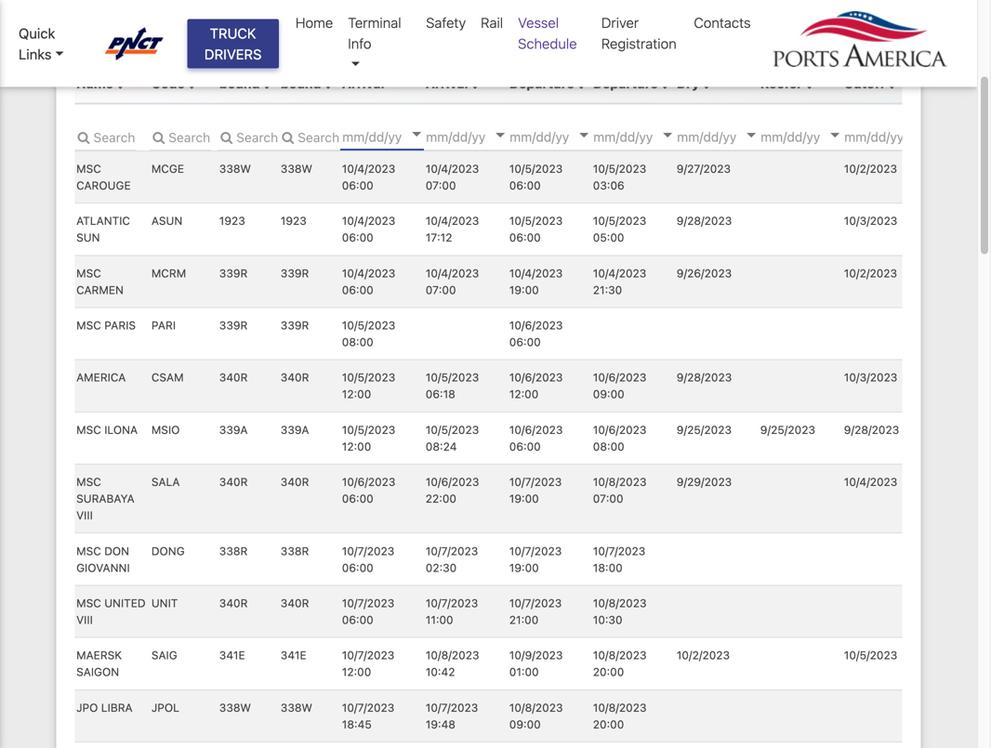 Task type: locate. For each thing, give the bounding box(es) containing it.
msc for msc surabaya viii
[[76, 476, 101, 489]]

0 horizontal spatial 09:00
[[510, 719, 541, 732]]

09:00 down the 01:00
[[510, 719, 541, 732]]

viii
[[76, 509, 93, 522], [76, 614, 93, 627]]

2 bound from the left
[[281, 76, 321, 91]]

1 10/8/2023 20:00 from the top
[[593, 650, 647, 679]]

2 338r from the left
[[281, 545, 309, 558]]

1 1923 from the left
[[219, 215, 245, 228]]

19:00 up "10/7/2023 21:00"
[[510, 562, 539, 575]]

1 horizontal spatial arrival
[[426, 76, 469, 91]]

10/6/2023 down 10/6/2023 09:00
[[593, 424, 647, 437]]

10/7/2023 right 10/6/2023 22:00
[[510, 476, 562, 489]]

msc left ilona
[[76, 424, 101, 437]]

1 vertical spatial 10/2/2023
[[845, 267, 898, 280]]

10/5/2023 12:00 left 08:24
[[342, 424, 396, 453]]

1 horizontal spatial departure
[[593, 76, 659, 91]]

1 10/7/2023 06:00 from the top
[[342, 545, 395, 575]]

2 20:00 from the top
[[593, 719, 625, 732]]

12:00 for 10/5/2023 06:18
[[342, 388, 371, 401]]

12:00
[[342, 388, 371, 401], [510, 388, 539, 401], [342, 440, 371, 453], [342, 666, 371, 679]]

10/5/2023 06:00 up the 10/4/2023 19:00
[[510, 215, 563, 244]]

10/8/2023 right 10/8/2023 09:00
[[593, 702, 647, 715]]

None field
[[75, 123, 136, 151], [150, 123, 211, 151], [218, 123, 279, 151], [279, 123, 341, 151], [75, 123, 136, 151], [150, 123, 211, 151], [218, 123, 279, 151], [279, 123, 341, 151]]

open calendar image for 5th mm/dd/yy field from left
[[747, 133, 757, 138]]

1 10/7/2023 19:00 from the top
[[510, 476, 562, 506]]

10/7/2023 up 19:48
[[426, 702, 478, 715]]

bound inside in bound
[[219, 76, 260, 91]]

1 339a from the left
[[219, 424, 248, 437]]

in bound
[[219, 56, 263, 91]]

10/8/2023 down 10:30 at bottom right
[[593, 650, 647, 663]]

01:00
[[510, 666, 539, 679]]

1 10/4/2023 07:00 from the top
[[426, 162, 479, 192]]

arrival
[[342, 76, 385, 91], [426, 76, 469, 91]]

open calendar image for 5th mm/dd/yy field from the right
[[580, 133, 589, 138]]

10/4/2023 07:00 down 17:12 at the left top of page
[[426, 267, 479, 297]]

open calendar image
[[496, 133, 506, 138], [580, 133, 589, 138], [664, 133, 673, 138], [747, 133, 757, 138]]

10/6/2023 down the 10/4/2023 19:00
[[510, 319, 563, 332]]

0 vertical spatial 10/4/2023 07:00
[[426, 162, 479, 192]]

don
[[104, 545, 129, 558]]

6 mm/dd/yy field from the left
[[759, 123, 871, 151]]

sun
[[76, 231, 100, 244]]

1 vertical spatial 10/7/2023 19:00
[[510, 545, 562, 575]]

19:00 inside the 10/4/2023 19:00
[[510, 284, 539, 297]]

20:00
[[593, 666, 625, 679], [593, 719, 625, 732]]

vessel name
[[76, 56, 118, 91]]

21:30
[[593, 284, 623, 297]]

10/8/2023 10:30
[[593, 597, 647, 627]]

2 1923 from the left
[[281, 215, 307, 228]]

2 viii from the top
[[76, 614, 93, 627]]

09:00 inside 10/8/2023 09:00
[[510, 719, 541, 732]]

0 vertical spatial 08:00
[[342, 336, 374, 349]]

08:00
[[342, 336, 374, 349], [593, 440, 625, 453]]

3 msc from the top
[[76, 319, 101, 332]]

registration
[[602, 35, 677, 52]]

2 339a from the left
[[281, 424, 309, 437]]

3 19:00 from the top
[[510, 562, 539, 575]]

10/8/2023 down 10/6/2023 08:00
[[593, 476, 647, 489]]

10/5/2023 08:00
[[342, 319, 396, 349]]

vessel up schedule
[[518, 14, 559, 31]]

2 10/8/2023 20:00 from the top
[[593, 702, 647, 732]]

10/7/2023 up 11:00
[[426, 597, 478, 610]]

2 vertical spatial 10/2/2023
[[677, 650, 730, 663]]

341e left 10/7/2023 12:00
[[281, 650, 307, 663]]

arrival down safety
[[426, 76, 469, 91]]

1 vertical spatial 19:00
[[510, 493, 539, 506]]

departure button
[[508, 46, 592, 104], [592, 46, 676, 104]]

truck drivers link
[[187, 19, 279, 68]]

bound for in
[[219, 76, 260, 91]]

msc up surabaya at the bottom of the page
[[76, 476, 101, 489]]

1 20:00 from the top
[[593, 666, 625, 679]]

2 departure button from the left
[[592, 46, 676, 104]]

1 vertical spatial 20:00
[[593, 719, 625, 732]]

msc for msc carmen
[[76, 267, 101, 280]]

1 open calendar image from the left
[[496, 133, 506, 138]]

0 vertical spatial 10/2/2023
[[845, 162, 898, 175]]

1 horizontal spatial 09:00
[[593, 388, 625, 401]]

0 horizontal spatial 08:00
[[342, 336, 374, 349]]

1 horizontal spatial 08:00
[[593, 440, 625, 453]]

mm/dd/yy field down estimated arrival
[[341, 123, 452, 151]]

7 msc from the top
[[76, 597, 101, 610]]

contacts
[[694, 14, 751, 31]]

1 10/4/2023 06:00 from the top
[[342, 162, 396, 192]]

dry
[[677, 76, 700, 91]]

vessel
[[518, 14, 559, 31], [76, 56, 118, 72], [151, 56, 193, 72]]

10/6/2023 06:00 down '10/6/2023 12:00'
[[510, 424, 563, 453]]

viii down surabaya at the bottom of the page
[[76, 509, 93, 522]]

10/8/2023 20:00 down 10:30 at bottom right
[[593, 650, 647, 679]]

1 horizontal spatial 9/25/2023
[[761, 424, 816, 437]]

10/6/2023 up 10/6/2023 08:00
[[593, 371, 647, 384]]

2 vertical spatial 19:00
[[510, 562, 539, 575]]

10/5/2023 05:00
[[593, 215, 647, 244]]

10/7/2023 02:30
[[426, 545, 478, 575]]

10/8/2023 20:00 for 10/8/2023
[[593, 702, 647, 732]]

10/7/2023 06:00 up 10/7/2023 12:00
[[342, 597, 395, 627]]

4 msc from the top
[[76, 424, 101, 437]]

9/27/2023
[[677, 162, 731, 175]]

truck
[[210, 25, 256, 41]]

10/5/2023 06:00 for 05:00
[[510, 215, 563, 244]]

msc ilona
[[76, 424, 138, 437]]

07:00 down 17:12 at the left top of page
[[426, 284, 456, 297]]

0 horizontal spatial 1923
[[219, 215, 245, 228]]

338r
[[219, 545, 248, 558], [281, 545, 309, 558]]

rail link
[[474, 5, 511, 40]]

10/7/2023 06:00 left 02:30
[[342, 545, 395, 575]]

1 vertical spatial 10/6/2023 06:00
[[510, 424, 563, 453]]

10/7/2023 left 10/7/2023 02:30
[[342, 545, 395, 558]]

08:00 for 10/6/2023 08:00
[[593, 440, 625, 453]]

1 vertical spatial 07:00
[[426, 284, 456, 297]]

10/5/2023
[[510, 162, 563, 175], [593, 162, 647, 175], [510, 215, 563, 228], [593, 215, 647, 228], [342, 319, 396, 332], [342, 371, 396, 384], [426, 371, 479, 384], [342, 424, 396, 437], [426, 424, 479, 437], [845, 650, 898, 663]]

0 horizontal spatial vessel
[[76, 56, 118, 72]]

10/3/2023 for 10/5/2023
[[845, 215, 898, 228]]

0 vertical spatial 10/8/2023 20:00
[[593, 650, 647, 679]]

bound inside the out bound
[[281, 76, 321, 91]]

msc up 'carmen'
[[76, 267, 101, 280]]

0 vertical spatial viii
[[76, 509, 93, 522]]

msc united viii unit
[[76, 597, 178, 627]]

4 open calendar image from the left
[[747, 133, 757, 138]]

ilona
[[104, 424, 138, 437]]

5 msc from the top
[[76, 476, 101, 489]]

viii up maersk
[[76, 614, 93, 627]]

2 10/5/2023 06:00 from the top
[[510, 215, 563, 244]]

2 10/7/2023 06:00 from the top
[[342, 597, 395, 627]]

msc left "united" at the bottom of page
[[76, 597, 101, 610]]

0 vertical spatial 10/5/2023 12:00
[[342, 371, 396, 401]]

10/6/2023 12:00
[[510, 371, 563, 401]]

msc left the paris
[[76, 319, 101, 332]]

12:00 inside 10/7/2023 12:00
[[342, 666, 371, 679]]

10/8/2023 down the 01:00
[[510, 702, 563, 715]]

msc up giovanni
[[76, 545, 101, 558]]

safety
[[426, 14, 466, 31]]

3 mm/dd/yy field from the left
[[508, 123, 620, 151]]

10/4/2023 06:00 for 1923
[[342, 215, 396, 244]]

mm/dd/yy field down arrival button
[[424, 123, 536, 151]]

bound down in
[[219, 76, 260, 91]]

1 vertical spatial 10/3/2023
[[845, 371, 898, 384]]

338w
[[219, 162, 251, 175], [281, 162, 313, 175], [219, 702, 251, 715], [281, 702, 313, 715]]

09:00 up 10/6/2023 08:00
[[593, 388, 625, 401]]

10/8/2023 10:42
[[426, 650, 480, 679]]

0 vertical spatial 20:00
[[593, 666, 625, 679]]

msc inside msc don giovanni
[[76, 545, 101, 558]]

9/25/2023
[[677, 424, 732, 437], [761, 424, 816, 437]]

msc inside the msc carouge
[[76, 162, 101, 175]]

departure down registration
[[593, 76, 659, 91]]

10/6/2023 06:00 for 10/5/2023 08:00
[[510, 319, 563, 349]]

20:00 for 10/9/2023 01:00
[[593, 666, 625, 679]]

msc inside msc carmen
[[76, 267, 101, 280]]

1 10/5/2023 06:00 from the top
[[510, 162, 563, 192]]

schedule
[[518, 35, 577, 52]]

12:00 up 10/7/2023 18:45
[[342, 666, 371, 679]]

20:00 for 10/8/2023 09:00
[[593, 719, 625, 732]]

10/3/2023
[[845, 215, 898, 228], [845, 371, 898, 384]]

10/7/2023 19:00 up "10/7/2023 21:00"
[[510, 545, 562, 575]]

bound down 'out' in the left of the page
[[281, 76, 321, 91]]

vessel schedule
[[518, 14, 577, 52]]

mm/dd/yy field up 10/5/2023 03:06
[[592, 123, 704, 151]]

viii inside msc surabaya viii
[[76, 509, 93, 522]]

atlantic
[[76, 215, 130, 228]]

1 horizontal spatial 341e
[[281, 650, 307, 663]]

2 vertical spatial 10/6/2023 06:00
[[342, 476, 396, 506]]

10/4/2023 07:00
[[426, 162, 479, 192], [426, 267, 479, 297]]

bound for out
[[281, 76, 321, 91]]

viii inside msc united viii unit
[[76, 614, 93, 627]]

saigon
[[76, 666, 119, 679]]

dry button
[[676, 46, 759, 104]]

9/28/2023 for 10/6/2023
[[677, 371, 732, 384]]

departure down schedule
[[510, 76, 575, 91]]

10:42
[[426, 666, 455, 679]]

departure button down rail link
[[508, 46, 592, 104]]

arrival down estimated
[[342, 76, 385, 91]]

2 10/4/2023 06:00 from the top
[[342, 215, 396, 244]]

mm/dd/yy field
[[341, 123, 452, 151], [424, 123, 536, 151], [508, 123, 620, 151], [592, 123, 704, 151], [676, 123, 787, 151], [759, 123, 871, 151], [843, 123, 955, 151]]

2 10/4/2023 07:00 from the top
[[426, 267, 479, 297]]

vessel up code
[[151, 56, 193, 72]]

2 horizontal spatial vessel
[[518, 14, 559, 31]]

msc carmen
[[76, 267, 124, 297]]

1 horizontal spatial open calendar image
[[831, 133, 841, 138]]

open calendar image for 7th mm/dd/yy field from the right
[[413, 132, 422, 137]]

19:00
[[510, 284, 539, 297], [510, 493, 539, 506], [510, 562, 539, 575]]

19:00 for 10/4/2023 07:00
[[510, 284, 539, 297]]

1923
[[219, 215, 245, 228], [281, 215, 307, 228]]

msc up carouge
[[76, 162, 101, 175]]

msc for msc ilona
[[76, 424, 101, 437]]

mm/dd/yy field up 03:06
[[508, 123, 620, 151]]

10/4/2023 07:00 for 10/4/2023
[[426, 267, 479, 297]]

10/5/2023 03:06
[[593, 162, 647, 192]]

1 vertical spatial 10/8/2023 20:00
[[593, 702, 647, 732]]

19:00 right 10/6/2023 22:00
[[510, 493, 539, 506]]

terminal
[[348, 14, 402, 31]]

1 vertical spatial 09:00
[[510, 719, 541, 732]]

1 vertical spatial 10/5/2023 12:00
[[342, 424, 396, 453]]

10/4/2023 06:00 for 339r
[[342, 267, 396, 297]]

1 vertical spatial 10/7/2023 06:00
[[342, 597, 395, 627]]

339r
[[219, 267, 248, 280], [281, 267, 309, 280], [219, 319, 248, 332], [281, 319, 309, 332]]

vessel up name
[[76, 56, 118, 72]]

10/8/2023 20:00 for 10/9/2023
[[593, 650, 647, 679]]

msc inside msc united viii unit
[[76, 597, 101, 610]]

0 horizontal spatial 9/25/2023
[[677, 424, 732, 437]]

10/2/2023
[[845, 162, 898, 175], [845, 267, 898, 280], [677, 650, 730, 663]]

10/6/2023 left 10/6/2023 09:00
[[510, 371, 563, 384]]

10/2/2023 for 9/27/2023
[[845, 162, 898, 175]]

0 horizontal spatial 341e
[[219, 650, 245, 663]]

12:00 right 10/5/2023 06:18
[[510, 388, 539, 401]]

0 vertical spatial 19:00
[[510, 284, 539, 297]]

10/5/2023 06:18
[[426, 371, 479, 401]]

2 open calendar image from the left
[[580, 133, 589, 138]]

libra
[[101, 702, 133, 715]]

msc inside msc surabaya viii
[[76, 476, 101, 489]]

2 vertical spatial 07:00
[[593, 493, 624, 506]]

1 vertical spatial 10/5/2023 06:00
[[510, 215, 563, 244]]

19:00 left 21:30
[[510, 284, 539, 297]]

19:00 for 10/7/2023 02:30
[[510, 562, 539, 575]]

1 horizontal spatial bound
[[281, 76, 321, 91]]

1 vertical spatial 08:00
[[593, 440, 625, 453]]

2 341e from the left
[[281, 650, 307, 663]]

vessel schedule link
[[511, 5, 594, 61]]

1 341e from the left
[[219, 650, 245, 663]]

0 vertical spatial 10/7/2023 06:00
[[342, 545, 395, 575]]

open calendar image for 2nd mm/dd/yy field from the right
[[831, 133, 841, 138]]

2 10/5/2023 12:00 from the top
[[342, 424, 396, 453]]

1 departure from the left
[[510, 76, 575, 91]]

mm/dd/yy field up 9/27/2023
[[676, 123, 787, 151]]

10/7/2023 up 18:00 at the right bottom of page
[[593, 545, 646, 558]]

12:00 left 08:24
[[342, 440, 371, 453]]

10/4/2023 07:00 up 10/4/2023 17:12
[[426, 162, 479, 192]]

10/7/2023 up 02:30
[[426, 545, 478, 558]]

1 mm/dd/yy field from the left
[[341, 123, 452, 151]]

1 viii from the top
[[76, 509, 93, 522]]

341e right saig
[[219, 650, 245, 663]]

07:00 up 10/4/2023 17:12
[[426, 179, 456, 192]]

1 horizontal spatial 1923
[[281, 215, 307, 228]]

vessel inside the 'vessel schedule'
[[518, 14, 559, 31]]

1 vertical spatial 10/4/2023 07:00
[[426, 267, 479, 297]]

atlantic sun
[[76, 215, 130, 244]]

0 vertical spatial 10/7/2023 19:00
[[510, 476, 562, 506]]

open calendar image
[[413, 132, 422, 137], [831, 133, 841, 138]]

rail
[[481, 14, 503, 31]]

08:00 inside 10/5/2023 08:00
[[342, 336, 374, 349]]

0 vertical spatial 10/4/2023 06:00
[[342, 162, 396, 192]]

departure button down the driver
[[592, 46, 676, 104]]

1 departure button from the left
[[508, 46, 592, 104]]

10/4/2023
[[342, 162, 396, 175], [426, 162, 479, 175], [342, 215, 396, 228], [426, 215, 479, 228], [342, 267, 396, 280], [426, 267, 479, 280], [510, 267, 563, 280], [593, 267, 647, 280], [845, 476, 898, 489]]

09:00 for 10/8/2023 09:00
[[510, 719, 541, 732]]

10/5/2023 06:00 left 03:06
[[510, 162, 563, 192]]

0 vertical spatial 10/3/2023
[[845, 215, 898, 228]]

0 horizontal spatial departure
[[510, 76, 575, 91]]

07:00 up 10/7/2023 18:00
[[593, 493, 624, 506]]

2 msc from the top
[[76, 267, 101, 280]]

mm/dd/yy field down cutoff at top right
[[843, 123, 955, 151]]

9/28/2023
[[677, 215, 732, 228], [677, 371, 732, 384], [845, 424, 900, 437]]

0 horizontal spatial open calendar image
[[413, 132, 422, 137]]

10/8/2023 for 10/8/2023 09:00
[[593, 702, 647, 715]]

surabaya
[[76, 493, 135, 506]]

2 10/3/2023 from the top
[[845, 371, 898, 384]]

10/6/2023 06:00 up '10/6/2023 12:00'
[[510, 319, 563, 349]]

1 horizontal spatial 339a
[[281, 424, 309, 437]]

mcrm
[[151, 267, 186, 280]]

10/7/2023 19:00 right 10/6/2023 22:00
[[510, 476, 562, 506]]

bound
[[219, 76, 260, 91], [281, 76, 321, 91]]

2 vertical spatial 10/4/2023 06:00
[[342, 267, 396, 297]]

10/8/2023 20:00
[[593, 650, 647, 679], [593, 702, 647, 732]]

1 10/3/2023 from the top
[[845, 215, 898, 228]]

msc for msc carouge
[[76, 162, 101, 175]]

0 vertical spatial 9/28/2023
[[677, 215, 732, 228]]

0 horizontal spatial 339a
[[219, 424, 248, 437]]

0 vertical spatial 07:00
[[426, 179, 456, 192]]

1 horizontal spatial vessel
[[151, 56, 193, 72]]

03:06
[[593, 179, 625, 192]]

19:48
[[426, 719, 456, 732]]

08:00 inside 10/6/2023 08:00
[[593, 440, 625, 453]]

2 19:00 from the top
[[510, 493, 539, 506]]

6 msc from the top
[[76, 545, 101, 558]]

3 10/4/2023 06:00 from the top
[[342, 267, 396, 297]]

1 horizontal spatial 338r
[[281, 545, 309, 558]]

msc for msc don giovanni
[[76, 545, 101, 558]]

1 msc from the top
[[76, 162, 101, 175]]

09:00 inside 10/6/2023 09:00
[[593, 388, 625, 401]]

10/8/2023 20:00 right 10/8/2023 09:00
[[593, 702, 647, 732]]

10/7/2023 12:00
[[342, 650, 395, 679]]

open calendar image for 4th mm/dd/yy field from the right
[[664, 133, 673, 138]]

0 horizontal spatial bound
[[219, 76, 260, 91]]

msc carouge
[[76, 162, 131, 192]]

20:00 down 10:30 at bottom right
[[593, 666, 625, 679]]

0 vertical spatial 09:00
[[593, 388, 625, 401]]

1 vertical spatial 10/4/2023 06:00
[[342, 215, 396, 244]]

06:18
[[426, 388, 456, 401]]

1 19:00 from the top
[[510, 284, 539, 297]]

08:00 for 10/5/2023 08:00
[[342, 336, 374, 349]]

0 vertical spatial 10/5/2023 06:00
[[510, 162, 563, 192]]

1 bound from the left
[[219, 76, 260, 91]]

10/8/2023 up 10:30 at bottom right
[[593, 597, 647, 610]]

1 10/5/2023 12:00 from the top
[[342, 371, 396, 401]]

0 horizontal spatial 338r
[[219, 545, 248, 558]]

9/29/2023
[[677, 476, 732, 489]]

341e
[[219, 650, 245, 663], [281, 650, 307, 663]]

12:00 down 10/5/2023 08:00 on the left top
[[342, 388, 371, 401]]

viii for msc surabaya viii
[[76, 509, 93, 522]]

name
[[76, 76, 113, 91]]

info
[[348, 35, 372, 52]]

0 horizontal spatial arrival
[[342, 76, 385, 91]]

vessel code
[[151, 56, 193, 91]]

09:00
[[593, 388, 625, 401], [510, 719, 541, 732]]

1 vertical spatial 9/28/2023
[[677, 371, 732, 384]]

2 10/7/2023 19:00 from the top
[[510, 545, 562, 575]]

10/5/2023 12:00 for 06:18
[[342, 371, 396, 401]]

20:00 right 10/8/2023 09:00
[[593, 719, 625, 732]]

3 open calendar image from the left
[[664, 133, 673, 138]]

0 vertical spatial 10/6/2023 06:00
[[510, 319, 563, 349]]

10/7/2023 19:00 for 10/6/2023
[[510, 476, 562, 506]]

10/5/2023 12:00 down 10/5/2023 08:00 on the left top
[[342, 371, 396, 401]]

10/4/2023 06:00 for 338w
[[342, 162, 396, 192]]

1 arrival from the left
[[342, 76, 385, 91]]

2 arrival from the left
[[426, 76, 469, 91]]

1 vertical spatial viii
[[76, 614, 93, 627]]

10/7/2023 up 21:00
[[510, 597, 562, 610]]

mm/dd/yy field down reefer
[[759, 123, 871, 151]]

vessel for schedule
[[518, 14, 559, 31]]

10/6/2023 06:00 left "22:00"
[[342, 476, 396, 506]]



Task type: vqa. For each thing, say whether or not it's contained in the screenshot.


Task type: describe. For each thing, give the bounding box(es) containing it.
2 mm/dd/yy field from the left
[[424, 123, 536, 151]]

out
[[281, 56, 304, 72]]

truck drivers
[[205, 25, 262, 62]]

4 mm/dd/yy field from the left
[[592, 123, 704, 151]]

terminal info
[[348, 14, 402, 52]]

7 mm/dd/yy field from the left
[[843, 123, 955, 151]]

quick
[[19, 25, 55, 41]]

10/7/2023 up 10/7/2023 18:45
[[342, 650, 395, 663]]

10/4/2023 21:30
[[593, 267, 647, 297]]

10/9/2023
[[510, 650, 563, 663]]

giovanni
[[76, 562, 130, 575]]

10/8/2023 for 10/7/2023 21:00
[[593, 597, 647, 610]]

estimated
[[342, 56, 407, 72]]

drivers
[[205, 46, 262, 62]]

07:00 for 10/4/2023 19:00
[[426, 284, 456, 297]]

1 338r from the left
[[219, 545, 248, 558]]

quick links
[[19, 25, 55, 62]]

9/26/2023
[[677, 267, 732, 280]]

12:00 inside '10/6/2023 12:00'
[[510, 388, 539, 401]]

12:00 for 10/8/2023 10:42
[[342, 666, 371, 679]]

cargo cutoff
[[845, 56, 886, 91]]

rec
[[796, 56, 820, 72]]

10/5/2023 06:00 for 03:06
[[510, 162, 563, 192]]

07:00 for 10/5/2023 06:00
[[426, 179, 456, 192]]

open calendar image for 2nd mm/dd/yy field from the left
[[496, 133, 506, 138]]

07:00 inside 10/8/2023 07:00
[[593, 493, 624, 506]]

10/7/2023 18:00
[[593, 545, 646, 575]]

10/6/2023 down '10/6/2023 12:00'
[[510, 424, 563, 437]]

asun
[[151, 215, 183, 228]]

2 departure from the left
[[593, 76, 659, 91]]

america
[[76, 371, 126, 384]]

10/7/2023 up "10/7/2023 21:00"
[[510, 545, 562, 558]]

10/4/2023 07:00 for 10/5/2023
[[426, 162, 479, 192]]

10/7/2023 18:45
[[342, 702, 395, 732]]

cutoff
[[845, 76, 886, 91]]

10/7/2023 06:00 for 11:00
[[342, 597, 395, 627]]

saig
[[151, 650, 177, 663]]

mcge
[[151, 162, 184, 175]]

5 mm/dd/yy field from the left
[[676, 123, 787, 151]]

vessel for code
[[151, 56, 193, 72]]

10/8/2023 up 10:42
[[426, 650, 480, 663]]

2 9/25/2023 from the left
[[761, 424, 816, 437]]

18:45
[[342, 719, 372, 732]]

carouge
[[76, 179, 131, 192]]

start rec reefer
[[761, 56, 820, 91]]

10/6/2023 left 10/6/2023 22:00
[[342, 476, 396, 489]]

10/6/2023 22:00
[[426, 476, 480, 506]]

start
[[761, 56, 793, 72]]

10/7/2023 up 18:45
[[342, 702, 395, 715]]

2 vertical spatial 9/28/2023
[[845, 424, 900, 437]]

msc for msc paris
[[76, 319, 101, 332]]

10/4/2023 19:00
[[510, 267, 563, 297]]

22:00
[[426, 493, 457, 506]]

driver
[[602, 14, 639, 31]]

quick links link
[[19, 23, 88, 64]]

18:00
[[593, 562, 623, 575]]

10/8/2023 for 10/7/2023 19:00
[[593, 476, 647, 489]]

02:30
[[426, 562, 457, 575]]

msc surabaya viii
[[76, 476, 135, 522]]

dong
[[151, 545, 185, 558]]

jpol
[[151, 702, 180, 715]]

19:00 for 10/6/2023 22:00
[[510, 493, 539, 506]]

estimated arrival
[[342, 56, 407, 91]]

maersk
[[76, 650, 122, 663]]

10/8/2023 for 10/9/2023 01:00
[[593, 650, 647, 663]]

arrival inside estimated arrival
[[342, 76, 385, 91]]

links
[[19, 46, 52, 62]]

10/6/2023 up "22:00"
[[426, 476, 480, 489]]

terminal info link
[[341, 5, 419, 82]]

maersk saigon
[[76, 650, 122, 679]]

10/2/2023 for 9/26/2023
[[845, 267, 898, 280]]

out bound
[[281, 56, 325, 91]]

1 9/25/2023 from the left
[[677, 424, 732, 437]]

vessel for name
[[76, 56, 118, 72]]

carmen
[[76, 284, 124, 297]]

sala
[[151, 476, 180, 489]]

10/7/2023 19:00 for 10/7/2023
[[510, 545, 562, 575]]

10/5/2023 12:00 for 08:24
[[342, 424, 396, 453]]

paris
[[104, 319, 136, 332]]

driver registration link
[[594, 5, 687, 61]]

9/28/2023 for 10/5/2023
[[677, 215, 732, 228]]

10/7/2023 21:00
[[510, 597, 562, 627]]

12:00 for 10/5/2023 08:24
[[342, 440, 371, 453]]

code
[[151, 76, 185, 91]]

10/7/2023 up 10/7/2023 12:00
[[342, 597, 395, 610]]

09:00 for 10/6/2023 09:00
[[593, 388, 625, 401]]

10/7/2023 19:48
[[426, 702, 478, 732]]

10/8/2023 09:00
[[510, 702, 563, 732]]

11:00
[[426, 614, 454, 627]]

10/9/2023 01:00
[[510, 650, 563, 679]]

arrival button
[[424, 46, 508, 104]]

safety link
[[419, 5, 474, 40]]

10:30
[[593, 614, 623, 627]]

10/6/2023 08:00
[[593, 424, 647, 453]]

jpo
[[76, 702, 98, 715]]

united
[[104, 597, 146, 610]]

10/6/2023 06:00 for 10/5/2023 12:00
[[510, 424, 563, 453]]

in
[[219, 56, 231, 72]]

10/7/2023 06:00 for 02:30
[[342, 545, 395, 575]]

msio
[[151, 424, 180, 437]]

arrival inside arrival button
[[426, 76, 469, 91]]

10/7/2023 11:00
[[426, 597, 478, 627]]

cargo
[[845, 56, 883, 72]]

contacts link
[[687, 5, 759, 40]]

driver registration
[[602, 14, 677, 52]]

10/3/2023 for 10/6/2023
[[845, 371, 898, 384]]

21:00
[[510, 614, 539, 627]]

msc paris
[[76, 319, 136, 332]]

home link
[[288, 5, 341, 40]]

msc don giovanni
[[76, 545, 130, 575]]

10/8/2023 07:00
[[593, 476, 647, 506]]

10/5/2023 08:24
[[426, 424, 479, 453]]

viii for msc united viii unit
[[76, 614, 93, 627]]



